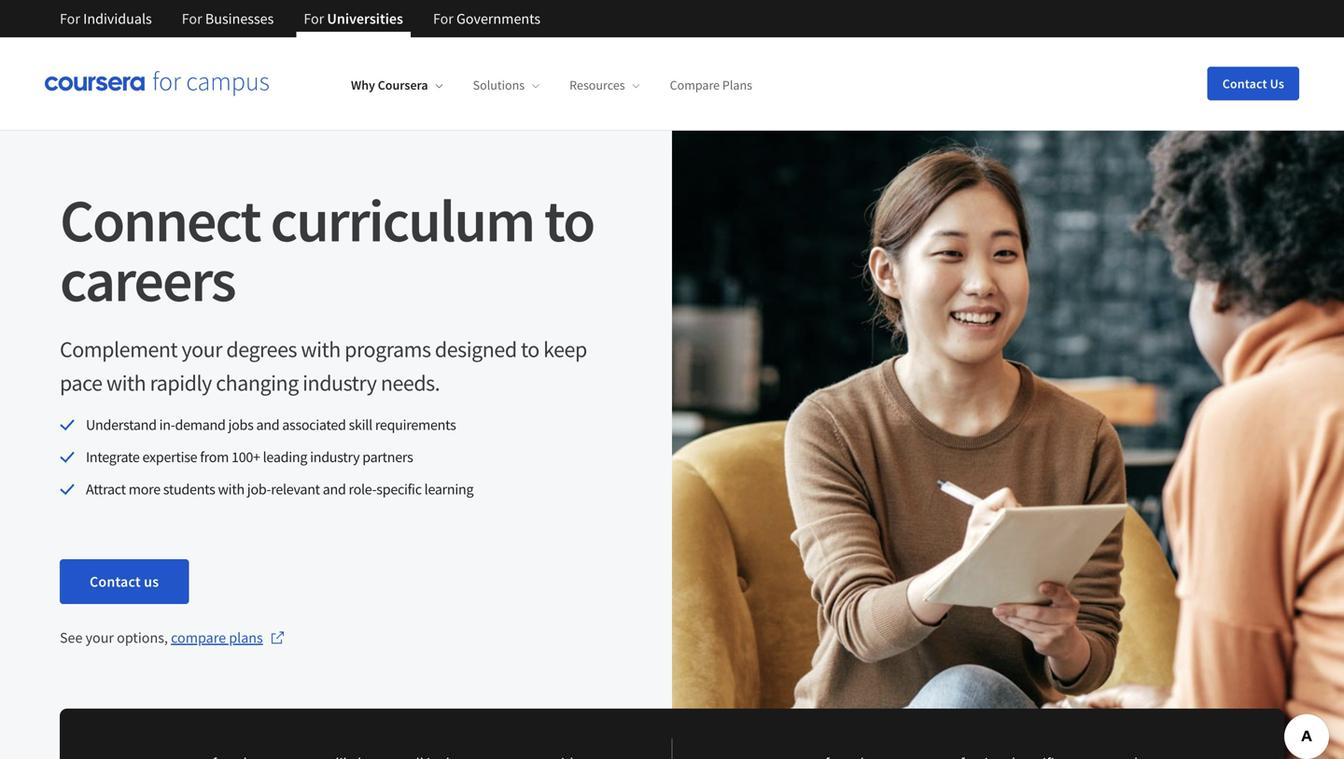 Task type: vqa. For each thing, say whether or not it's contained in the screenshot.
the rightmost are
no



Task type: describe. For each thing, give the bounding box(es) containing it.
for for individuals
[[60, 9, 80, 28]]

role-
[[349, 480, 377, 498]]

why
[[351, 77, 375, 94]]

requirements
[[375, 416, 456, 434]]

rapidly
[[150, 369, 212, 397]]

industry inside complement your degrees with programs designed to keep pace with rapidly changing industry needs.
[[303, 369, 377, 397]]

compare plans
[[670, 77, 753, 94]]

associated
[[282, 416, 346, 434]]

more
[[129, 480, 160, 498]]

for for universities
[[304, 9, 324, 28]]

0 horizontal spatial and
[[256, 416, 279, 434]]

specific
[[377, 480, 422, 498]]

with for degrees
[[301, 335, 341, 363]]

for for governments
[[433, 9, 454, 28]]

compare plans link
[[670, 77, 753, 94]]

leading
[[263, 448, 307, 466]]

learning
[[425, 480, 474, 498]]

individuals
[[83, 9, 152, 28]]

job-
[[247, 480, 271, 498]]

partners
[[363, 448, 413, 466]]

with for students
[[218, 480, 245, 498]]

attract more students with job-relevant and role-specific learning
[[86, 480, 474, 498]]

keep
[[544, 335, 587, 363]]

changing
[[216, 369, 299, 397]]

plans
[[229, 629, 263, 647]]

see your options,
[[60, 629, 171, 647]]

coursera for campus image
[[45, 71, 269, 96]]

careers
[[60, 242, 235, 317]]

why coursera link
[[351, 77, 443, 94]]

contact for contact us
[[90, 573, 141, 591]]

100+
[[232, 448, 260, 466]]

connect curriculum to careers
[[60, 183, 594, 317]]

complement
[[60, 335, 178, 363]]

0 horizontal spatial with
[[106, 369, 146, 397]]

for governments
[[433, 9, 541, 28]]

solutions
[[473, 77, 525, 94]]

compare plans link
[[171, 627, 285, 649]]

skill
[[349, 416, 372, 434]]

resources link
[[570, 77, 640, 94]]

solutions link
[[473, 77, 540, 94]]

universities
[[327, 9, 403, 28]]

contact us
[[90, 573, 159, 591]]

governments
[[457, 9, 541, 28]]

integrate
[[86, 448, 140, 466]]

designed
[[435, 335, 517, 363]]

understand
[[86, 416, 157, 434]]

pace
[[60, 369, 102, 397]]



Task type: locate. For each thing, give the bounding box(es) containing it.
compare
[[670, 77, 720, 94]]

us
[[144, 573, 159, 591]]

to
[[544, 183, 594, 258], [521, 335, 540, 363]]

contact left us
[[1223, 75, 1268, 92]]

1 for from the left
[[60, 9, 80, 28]]

needs.
[[381, 369, 440, 397]]

for
[[60, 9, 80, 28], [182, 9, 202, 28], [304, 9, 324, 28], [433, 9, 454, 28]]

for businesses
[[182, 9, 274, 28]]

0 vertical spatial industry
[[303, 369, 377, 397]]

industry
[[303, 369, 377, 397], [310, 448, 360, 466]]

1 horizontal spatial to
[[544, 183, 594, 258]]

your for see
[[86, 629, 114, 647]]

for left businesses
[[182, 9, 202, 28]]

demand
[[175, 416, 226, 434]]

0 vertical spatial with
[[301, 335, 341, 363]]

1 horizontal spatial contact
[[1223, 75, 1268, 92]]

expertise
[[142, 448, 197, 466]]

relevant
[[271, 480, 320, 498]]

for individuals
[[60, 9, 152, 28]]

understand in-demand jobs and associated skill requirements
[[86, 416, 456, 434]]

to inside complement your degrees with programs designed to keep pace with rapidly changing industry needs.
[[521, 335, 540, 363]]

industry down associated
[[310, 448, 360, 466]]

complement your degrees with programs designed to keep pace with rapidly changing industry needs.
[[60, 335, 587, 397]]

your up rapidly
[[182, 335, 222, 363]]

for left governments
[[433, 9, 454, 28]]

3 for from the left
[[304, 9, 324, 28]]

attract
[[86, 480, 126, 498]]

us
[[1270, 75, 1285, 92]]

1 vertical spatial and
[[323, 480, 346, 498]]

compare plans
[[171, 629, 263, 647]]

your right "see"
[[86, 629, 114, 647]]

plans
[[723, 77, 753, 94]]

1 vertical spatial your
[[86, 629, 114, 647]]

0 vertical spatial to
[[544, 183, 594, 258]]

2 horizontal spatial with
[[301, 335, 341, 363]]

contact
[[1223, 75, 1268, 92], [90, 573, 141, 591]]

with left job- on the left of the page
[[218, 480, 245, 498]]

contact us link
[[60, 559, 189, 604]]

0 horizontal spatial contact
[[90, 573, 141, 591]]

2 vertical spatial with
[[218, 480, 245, 498]]

why coursera
[[351, 77, 428, 94]]

0 vertical spatial contact
[[1223, 75, 1268, 92]]

and left role-
[[323, 480, 346, 498]]

resources
[[570, 77, 625, 94]]

contact us button
[[1208, 67, 1300, 100]]

4 for from the left
[[433, 9, 454, 28]]

programs
[[345, 335, 431, 363]]

with
[[301, 335, 341, 363], [106, 369, 146, 397], [218, 480, 245, 498]]

1 vertical spatial contact
[[90, 573, 141, 591]]

jobs
[[228, 416, 254, 434]]

options,
[[117, 629, 168, 647]]

1 horizontal spatial with
[[218, 480, 245, 498]]

from
[[200, 448, 229, 466]]

0 horizontal spatial to
[[521, 335, 540, 363]]

industry up skill
[[303, 369, 377, 397]]

contact us
[[1223, 75, 1285, 92]]

1 horizontal spatial your
[[182, 335, 222, 363]]

contact inside button
[[1223, 75, 1268, 92]]

curriculum
[[270, 183, 534, 258]]

for left universities
[[304, 9, 324, 28]]

banner navigation
[[45, 0, 556, 37]]

for for businesses
[[182, 9, 202, 28]]

0 vertical spatial your
[[182, 335, 222, 363]]

integrate expertise from 100+ leading industry partners
[[86, 448, 413, 466]]

your inside complement your degrees with programs designed to keep pace with rapidly changing industry needs.
[[182, 335, 222, 363]]

coursera
[[378, 77, 428, 94]]

0 horizontal spatial your
[[86, 629, 114, 647]]

contact for contact us
[[1223, 75, 1268, 92]]

2 for from the left
[[182, 9, 202, 28]]

1 vertical spatial to
[[521, 335, 540, 363]]

students
[[163, 480, 215, 498]]

1 horizontal spatial and
[[323, 480, 346, 498]]

and
[[256, 416, 279, 434], [323, 480, 346, 498]]

for left individuals in the top of the page
[[60, 9, 80, 28]]

businesses
[[205, 9, 274, 28]]

contact left the us
[[90, 573, 141, 591]]

in-
[[159, 416, 175, 434]]

with right degrees
[[301, 335, 341, 363]]

connect
[[60, 183, 260, 258]]

0 vertical spatial and
[[256, 416, 279, 434]]

to inside 'connect curriculum to careers'
[[544, 183, 594, 258]]

degrees
[[226, 335, 297, 363]]

for universities
[[304, 9, 403, 28]]

1 vertical spatial with
[[106, 369, 146, 397]]

your for complement
[[182, 335, 222, 363]]

your
[[182, 335, 222, 363], [86, 629, 114, 647]]

compare
[[171, 629, 226, 647]]

see
[[60, 629, 83, 647]]

with down complement in the left of the page
[[106, 369, 146, 397]]

1 vertical spatial industry
[[310, 448, 360, 466]]

and right jobs
[[256, 416, 279, 434]]



